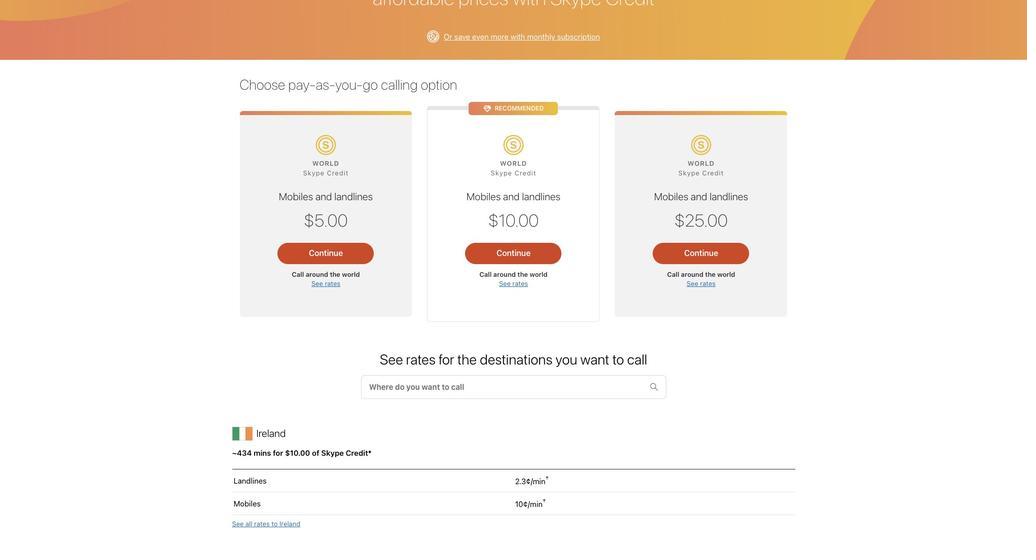 Task type: vqa. For each thing, say whether or not it's contained in the screenshot.
Mobiles
yes



Task type: describe. For each thing, give the bounding box(es) containing it.
skype for $25.00
[[679, 169, 700, 177]]

~434 mins for $10.00 of skype credit*
[[232, 448, 372, 458]]

skype for $5.00
[[303, 169, 325, 177]]

with
[[511, 32, 525, 41]]

credit for $5.00
[[327, 169, 349, 177]]

save
[[455, 32, 470, 41]]

world skype credit for $5.00
[[303, 160, 349, 177]]

landlines
[[234, 476, 267, 485]]

1 horizontal spatial $10.00
[[488, 210, 539, 231]]

see for $5.00
[[312, 280, 323, 288]]

mobiles for $25.00
[[655, 191, 689, 203]]

of
[[312, 448, 320, 458]]

world for $5.00
[[312, 160, 340, 168]]

see for $25.00
[[687, 280, 699, 288]]

see rates button for $25.00
[[687, 280, 716, 288]]

destinations
[[480, 351, 553, 368]]

you
[[556, 351, 578, 368]]

mobiles and landlines for $5.00
[[279, 191, 373, 203]]

search image
[[650, 383, 658, 391]]

† for 2.3¢/min
[[546, 475, 549, 483]]

you-
[[336, 76, 363, 93]]

more
[[491, 32, 509, 41]]

rates for $25.00
[[701, 280, 716, 288]]

$25.00
[[675, 210, 728, 231]]

for for the
[[439, 351, 455, 368]]

see for $10.00
[[499, 280, 511, 288]]

skype for $10.00
[[491, 169, 513, 177]]

landlines for $10.00
[[522, 191, 561, 203]]

around for $5.00
[[306, 271, 328, 279]]

world skype credit for $10.00
[[491, 160, 537, 177]]

call for $25.00
[[667, 271, 680, 279]]

call around the world see rates for $5.00
[[292, 271, 360, 288]]

1 vertical spatial to
[[272, 520, 278, 528]]

credit for $25.00
[[703, 169, 724, 177]]

world for $25.00
[[688, 160, 715, 168]]

call for $10.00
[[480, 271, 492, 279]]

mins
[[254, 448, 271, 458]]

Where do you want to call text field
[[369, 381, 658, 394]]

mobiles and landlines for $10.00
[[467, 191, 561, 203]]

even
[[472, 32, 489, 41]]

go
[[363, 76, 378, 93]]

world for $10.00
[[500, 160, 527, 168]]

continue link for $25.00
[[653, 243, 750, 265]]

10¢/min †
[[515, 498, 546, 509]]

the for $25.00
[[706, 271, 716, 279]]

1 horizontal spatial to
[[613, 351, 624, 368]]

ireland image
[[232, 424, 252, 445]]

and for $5.00
[[316, 191, 332, 203]]

0 vertical spatial ireland
[[257, 428, 286, 440]]

and for $25.00
[[691, 191, 708, 203]]

continue link for $10.00
[[466, 243, 562, 265]]

or save even more with monthly subscription
[[444, 32, 600, 41]]

see rates button for $5.00
[[312, 280, 341, 288]]

world skype credit for $25.00
[[679, 160, 724, 177]]

continue link for $5.00
[[278, 243, 374, 265]]

as-
[[316, 76, 336, 93]]

choose
[[240, 76, 285, 93]]

landlines for $5.00
[[334, 191, 373, 203]]

2.3¢/min †
[[515, 475, 549, 486]]



Task type: locate. For each thing, give the bounding box(es) containing it.
0 horizontal spatial see rates button
[[312, 280, 341, 288]]

3 world from the left
[[718, 271, 736, 279]]

and
[[316, 191, 332, 203], [503, 191, 520, 203], [691, 191, 708, 203]]

1 around from the left
[[306, 271, 328, 279]]

calling
[[381, 76, 418, 93]]

choose pay-as-you-go calling option
[[240, 76, 457, 93]]

see rates for the destinations you want to call
[[380, 351, 648, 368]]

1 see rates button from the left
[[312, 280, 341, 288]]

3 continue link from the left
[[653, 243, 750, 265]]

to right all
[[272, 520, 278, 528]]

2 horizontal spatial continue
[[685, 249, 719, 258]]

1 call from the left
[[292, 271, 304, 279]]

0 horizontal spatial for
[[273, 448, 283, 458]]

2 continue link from the left
[[466, 243, 562, 265]]

see all rates to ireland
[[232, 520, 301, 528]]

2 horizontal spatial see rates button
[[687, 280, 716, 288]]

world for $25.00
[[718, 271, 736, 279]]

1 landlines from the left
[[334, 191, 373, 203]]

2 horizontal spatial world
[[688, 160, 715, 168]]

3 call from the left
[[667, 271, 680, 279]]

0 horizontal spatial call around the world see rates
[[292, 271, 360, 288]]

2 horizontal spatial call
[[667, 271, 680, 279]]

†
[[546, 475, 549, 483], [543, 498, 546, 506]]

3 around from the left
[[681, 271, 704, 279]]

0 horizontal spatial call
[[292, 271, 304, 279]]

credit
[[327, 169, 349, 177], [515, 169, 537, 177], [703, 169, 724, 177]]

continue link
[[278, 243, 374, 265], [466, 243, 562, 265], [653, 243, 750, 265]]

† inside 10¢/min †
[[543, 498, 546, 506]]

3 world from the left
[[688, 160, 715, 168]]

† up 10¢/min †
[[546, 475, 549, 483]]

1 continue from the left
[[309, 249, 343, 258]]

2 horizontal spatial mobiles and landlines
[[655, 191, 749, 203]]

2 and from the left
[[503, 191, 520, 203]]

1 credit from the left
[[327, 169, 349, 177]]

~434
[[232, 448, 252, 458]]

1 and from the left
[[316, 191, 332, 203]]

call
[[628, 351, 648, 368]]

2 call around the world see rates from the left
[[480, 271, 548, 288]]

2 continue from the left
[[497, 249, 531, 258]]

2 horizontal spatial world
[[718, 271, 736, 279]]

rates for $5.00
[[325, 280, 341, 288]]

see rates button
[[312, 280, 341, 288], [499, 280, 528, 288], [687, 280, 716, 288]]

2 horizontal spatial and
[[691, 191, 708, 203]]

to
[[613, 351, 624, 368], [272, 520, 278, 528]]

see all rates to ireland button
[[232, 520, 301, 528]]

ireland
[[257, 428, 286, 440], [280, 520, 301, 528]]

1 horizontal spatial call
[[480, 271, 492, 279]]

world for $10.00
[[530, 271, 548, 279]]

3 see rates button from the left
[[687, 280, 716, 288]]

$10.00
[[488, 210, 539, 231], [285, 448, 310, 458]]

continue for $10.00
[[497, 249, 531, 258]]

1 horizontal spatial continue link
[[466, 243, 562, 265]]

1 call around the world see rates from the left
[[292, 271, 360, 288]]

around for $10.00
[[494, 271, 516, 279]]

to left call
[[613, 351, 624, 368]]

pay-
[[288, 76, 316, 93]]

2 landlines from the left
[[522, 191, 561, 203]]

1 vertical spatial $10.00
[[285, 448, 310, 458]]

2 horizontal spatial world skype credit
[[679, 160, 724, 177]]

rates for $10.00
[[513, 280, 528, 288]]

call for $5.00
[[292, 271, 304, 279]]

or
[[444, 32, 453, 41]]

1 horizontal spatial landlines
[[522, 191, 561, 203]]

and for $10.00
[[503, 191, 520, 203]]

3 credit from the left
[[703, 169, 724, 177]]

1 mobiles and landlines from the left
[[279, 191, 373, 203]]

world
[[312, 160, 340, 168], [500, 160, 527, 168], [688, 160, 715, 168]]

mobiles and landlines for $25.00
[[655, 191, 749, 203]]

0 vertical spatial $10.00
[[488, 210, 539, 231]]

1 world from the left
[[312, 160, 340, 168]]

all
[[246, 520, 252, 528]]

2 horizontal spatial call around the world see rates
[[667, 271, 736, 288]]

2 around from the left
[[494, 271, 516, 279]]

3 landlines from the left
[[710, 191, 749, 203]]

0 horizontal spatial around
[[306, 271, 328, 279]]

3 world skype credit from the left
[[679, 160, 724, 177]]

0 horizontal spatial $10.00
[[285, 448, 310, 458]]

mobiles
[[279, 191, 313, 203], [467, 191, 501, 203], [655, 191, 689, 203], [234, 499, 261, 508]]

3 and from the left
[[691, 191, 708, 203]]

2 world from the left
[[500, 160, 527, 168]]

0 horizontal spatial mobiles and landlines
[[279, 191, 373, 203]]

2.3¢/min
[[515, 477, 546, 486]]

credit for $10.00
[[515, 169, 537, 177]]

world for $5.00
[[342, 271, 360, 279]]

0 vertical spatial for
[[439, 351, 455, 368]]

continue for $5.00
[[309, 249, 343, 258]]

$5.00
[[304, 210, 348, 231]]

0 horizontal spatial to
[[272, 520, 278, 528]]

3 continue from the left
[[685, 249, 719, 258]]

1 horizontal spatial call around the world see rates
[[480, 271, 548, 288]]

0 horizontal spatial world skype credit
[[303, 160, 349, 177]]

10¢/min
[[515, 500, 543, 509]]

monthly
[[527, 32, 555, 41]]

3 call around the world see rates from the left
[[667, 271, 736, 288]]

0 horizontal spatial credit
[[327, 169, 349, 177]]

2 call from the left
[[480, 271, 492, 279]]

mobiles and landlines
[[279, 191, 373, 203], [467, 191, 561, 203], [655, 191, 749, 203]]

1 horizontal spatial mobiles and landlines
[[467, 191, 561, 203]]

option
[[421, 76, 457, 93]]

the for $5.00
[[330, 271, 341, 279]]

see
[[312, 280, 323, 288], [499, 280, 511, 288], [687, 280, 699, 288], [380, 351, 403, 368], [232, 520, 244, 528]]

around for $25.00
[[681, 271, 704, 279]]

mobiles for $5.00
[[279, 191, 313, 203]]

2 see rates button from the left
[[499, 280, 528, 288]]

1 continue link from the left
[[278, 243, 374, 265]]

the for $10.00
[[518, 271, 528, 279]]

call around the world see rates
[[292, 271, 360, 288], [480, 271, 548, 288], [667, 271, 736, 288]]

1 horizontal spatial world
[[530, 271, 548, 279]]

continue
[[309, 249, 343, 258], [497, 249, 531, 258], [685, 249, 719, 258]]

world skype credit
[[303, 160, 349, 177], [491, 160, 537, 177], [679, 160, 724, 177]]

† inside 2.3¢/min †
[[546, 475, 549, 483]]

2 horizontal spatial around
[[681, 271, 704, 279]]

2 world from the left
[[530, 271, 548, 279]]

skype
[[303, 169, 325, 177], [491, 169, 513, 177], [679, 169, 700, 177], [321, 448, 344, 458]]

1 vertical spatial †
[[543, 498, 546, 506]]

2 credit from the left
[[515, 169, 537, 177]]

ireland right all
[[280, 520, 301, 528]]

2 world skype credit from the left
[[491, 160, 537, 177]]

world
[[342, 271, 360, 279], [530, 271, 548, 279], [718, 271, 736, 279]]

continue for $25.00
[[685, 249, 719, 258]]

rates
[[325, 280, 341, 288], [513, 280, 528, 288], [701, 280, 716, 288], [406, 351, 436, 368], [254, 520, 270, 528]]

2 horizontal spatial credit
[[703, 169, 724, 177]]

landlines
[[334, 191, 373, 203], [522, 191, 561, 203], [710, 191, 749, 203]]

† for 10¢/min
[[543, 498, 546, 506]]

credit*
[[346, 448, 372, 458]]

1 vertical spatial ireland
[[280, 520, 301, 528]]

1 horizontal spatial and
[[503, 191, 520, 203]]

around
[[306, 271, 328, 279], [494, 271, 516, 279], [681, 271, 704, 279]]

3 mobiles and landlines from the left
[[655, 191, 749, 203]]

call
[[292, 271, 304, 279], [480, 271, 492, 279], [667, 271, 680, 279]]

0 horizontal spatial world
[[342, 271, 360, 279]]

1 world skype credit from the left
[[303, 160, 349, 177]]

0 horizontal spatial landlines
[[334, 191, 373, 203]]

0 horizontal spatial world
[[312, 160, 340, 168]]

for
[[439, 351, 455, 368], [273, 448, 283, 458]]

1 horizontal spatial world skype credit
[[491, 160, 537, 177]]

recommended
[[495, 104, 544, 112]]

2 horizontal spatial continue link
[[653, 243, 750, 265]]

subscription
[[557, 32, 600, 41]]

1 vertical spatial for
[[273, 448, 283, 458]]

1 horizontal spatial around
[[494, 271, 516, 279]]

1 horizontal spatial continue
[[497, 249, 531, 258]]

0 vertical spatial †
[[546, 475, 549, 483]]

2 mobiles and landlines from the left
[[467, 191, 561, 203]]

or save even more with monthly subscription link
[[427, 27, 600, 60], [427, 27, 600, 48]]

1 world from the left
[[342, 271, 360, 279]]

0 horizontal spatial and
[[316, 191, 332, 203]]

0 horizontal spatial continue link
[[278, 243, 374, 265]]

0 horizontal spatial continue
[[309, 249, 343, 258]]

† down 2.3¢/min †
[[543, 498, 546, 506]]

call around the world see rates for $10.00
[[480, 271, 548, 288]]

the
[[330, 271, 341, 279], [518, 271, 528, 279], [706, 271, 716, 279], [458, 351, 477, 368]]

want
[[581, 351, 610, 368]]

landlines for $25.00
[[710, 191, 749, 203]]

0 vertical spatial to
[[613, 351, 624, 368]]

1 horizontal spatial for
[[439, 351, 455, 368]]

2 horizontal spatial landlines
[[710, 191, 749, 203]]

ireland up "mins"
[[257, 428, 286, 440]]

mobiles for $10.00
[[467, 191, 501, 203]]

call around the world see rates for $25.00
[[667, 271, 736, 288]]

1 horizontal spatial credit
[[515, 169, 537, 177]]

see rates button for $10.00
[[499, 280, 528, 288]]

1 horizontal spatial world
[[500, 160, 527, 168]]

for for $10.00
[[273, 448, 283, 458]]

1 horizontal spatial see rates button
[[499, 280, 528, 288]]



